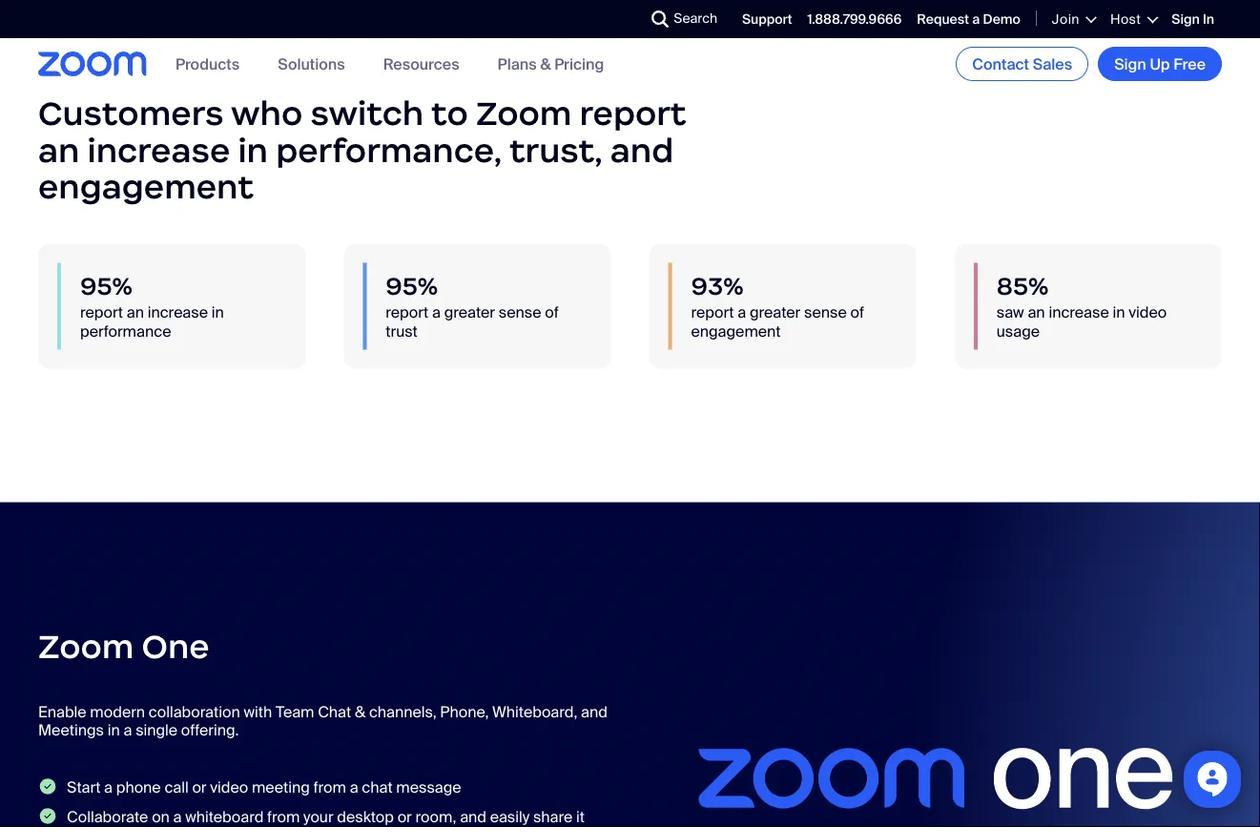 Task type: vqa. For each thing, say whether or not it's contained in the screenshot.
included
no



Task type: describe. For each thing, give the bounding box(es) containing it.
1 horizontal spatial from
[[313, 777, 346, 797]]

report inside customers who switch to zoom report an increase in performance, trust, and engagement
[[580, 93, 686, 134]]

meeting
[[252, 777, 310, 797]]

sign in
[[1172, 11, 1214, 28]]

collaborate
[[67, 807, 148, 827]]

host button
[[1110, 10, 1156, 28]]

in inside enable modern collaboration with team chat & channels, phone, whiteboard, and meetings in a single offering.
[[108, 721, 120, 741]]

in
[[1203, 11, 1214, 28]]

zoom logo image
[[38, 52, 147, 76]]

a left chat
[[350, 777, 358, 797]]

a inside 95% report a greater sense of trust
[[432, 303, 441, 323]]

1.888.799.9666
[[808, 11, 902, 28]]

search
[[674, 10, 717, 27]]

start a phone call or video meeting from a chat message
[[67, 777, 461, 797]]

contact sales
[[972, 54, 1072, 74]]

desktop
[[337, 807, 394, 827]]

meetings
[[38, 721, 104, 741]]

contact
[[972, 54, 1029, 74]]

a inside 93% report a greater sense of engagement
[[738, 303, 746, 323]]

plans & pricing
[[498, 54, 604, 74]]

whiteboard,
[[492, 702, 577, 722]]

a left demo
[[972, 11, 980, 28]]

0 vertical spatial or
[[192, 777, 207, 797]]

plans & pricing link
[[498, 54, 604, 74]]

with inside enable modern collaboration with team chat & channels, phone, whiteboard, and meetings in a single offering.
[[244, 702, 272, 722]]

products
[[176, 54, 240, 74]]

greater for 95%
[[444, 303, 495, 323]]

zoom one logo image
[[649, 617, 1222, 827]]

call
[[164, 777, 189, 797]]

phone
[[116, 777, 161, 797]]

team
[[276, 702, 314, 722]]

usage
[[997, 321, 1040, 341]]

start
[[67, 777, 100, 797]]

95% for 95% report a greater sense of trust
[[386, 270, 438, 301]]

& inside enable modern collaboration with team chat & channels, phone, whiteboard, and meetings in a single offering.
[[355, 702, 366, 722]]

on
[[152, 807, 170, 827]]

customers who switch to zoom report an increase in performance, trust, and engagement
[[38, 93, 686, 208]]

solutions
[[278, 54, 345, 74]]

chat
[[362, 777, 393, 797]]

to
[[431, 93, 468, 134]]

request a demo
[[917, 11, 1021, 28]]

it
[[576, 807, 585, 827]]

95% report a greater sense of trust
[[386, 270, 559, 341]]

sign for sign in
[[1172, 11, 1200, 28]]

plans
[[498, 54, 537, 74]]

and inside customers who switch to zoom report an increase in performance, trust, and engagement
[[610, 129, 674, 171]]

from inside "collaborate on a whiteboard from your desktop or room, and easily share it with others"
[[267, 807, 300, 827]]

sign for sign up free
[[1114, 54, 1146, 74]]

chat
[[318, 702, 351, 722]]

and inside enable modern collaboration with team chat & channels, phone, whiteboard, and meetings in a single offering.
[[581, 702, 608, 722]]

host
[[1110, 10, 1141, 28]]

95% report an increase in performance
[[80, 270, 224, 341]]

products button
[[176, 54, 240, 74]]

sign in link
[[1172, 11, 1214, 28]]

zoom inside customers who switch to zoom report an increase in performance, trust, and engagement
[[476, 93, 572, 134]]

an for 85%
[[1028, 303, 1045, 323]]

sales
[[1033, 54, 1072, 74]]

offering.
[[181, 721, 239, 741]]

93% report a greater sense of engagement
[[691, 270, 864, 341]]

support
[[742, 11, 792, 28]]

sign up free link
[[1098, 47, 1222, 81]]

report for 95% report a greater sense of trust
[[386, 303, 428, 323]]

1.888.799.9666 link
[[808, 11, 902, 28]]

in inside 95% report an increase in performance
[[212, 303, 224, 323]]

performance,
[[276, 129, 502, 171]]

video for 85%
[[1129, 303, 1167, 323]]

an inside customers who switch to zoom report an increase in performance, trust, and engagement
[[38, 129, 80, 171]]

solutions button
[[278, 54, 345, 74]]

trust
[[386, 321, 418, 341]]

0 horizontal spatial zoom
[[38, 626, 134, 667]]

one
[[142, 626, 210, 667]]



Task type: locate. For each thing, give the bounding box(es) containing it.
0 horizontal spatial greater
[[444, 303, 495, 323]]

increase inside customers who switch to zoom report an increase in performance, trust, and engagement
[[87, 129, 230, 171]]

2 vertical spatial and
[[460, 807, 486, 827]]

0 horizontal spatial sense
[[499, 303, 541, 323]]

in
[[238, 129, 268, 171], [212, 303, 224, 323], [1113, 303, 1125, 323], [108, 721, 120, 741]]

sense inside 93% report a greater sense of engagement
[[804, 303, 847, 323]]

0 vertical spatial video
[[1129, 303, 1167, 323]]

enable
[[38, 702, 86, 722]]

report
[[580, 93, 686, 134], [80, 303, 123, 323], [386, 303, 428, 323], [691, 303, 734, 323]]

request a demo link
[[917, 11, 1021, 28]]

sense
[[499, 303, 541, 323], [804, 303, 847, 323]]

1 horizontal spatial 95%
[[386, 270, 438, 301]]

video
[[1129, 303, 1167, 323], [210, 777, 248, 797]]

sign
[[1172, 11, 1200, 28], [1114, 54, 1146, 74]]

and
[[610, 129, 674, 171], [581, 702, 608, 722], [460, 807, 486, 827]]

collaborate on a whiteboard from your desktop or room, and easily share it with others
[[67, 807, 585, 827]]

pricing
[[554, 54, 604, 74]]

from
[[313, 777, 346, 797], [267, 807, 300, 827]]

an for 95%
[[127, 303, 144, 323]]

and right whiteboard,
[[581, 702, 608, 722]]

or left room,
[[397, 807, 412, 827]]

with
[[244, 702, 272, 722], [67, 825, 95, 827]]

0 vertical spatial sign
[[1172, 11, 1200, 28]]

1 greater from the left
[[444, 303, 495, 323]]

join
[[1052, 10, 1080, 28]]

phone,
[[440, 702, 489, 722]]

an
[[38, 129, 80, 171], [127, 303, 144, 323], [1028, 303, 1045, 323]]

or
[[192, 777, 207, 797], [397, 807, 412, 827]]

1 vertical spatial zoom
[[38, 626, 134, 667]]

engagement down 93%
[[691, 321, 781, 341]]

up
[[1150, 54, 1170, 74]]

95%
[[80, 270, 132, 301], [386, 270, 438, 301]]

of for 95%
[[545, 303, 559, 323]]

sign up free
[[1114, 54, 1206, 74]]

increase for 85%
[[1049, 303, 1109, 323]]

room,
[[415, 807, 456, 827]]

search image
[[652, 10, 669, 28], [652, 10, 669, 28]]

channels,
[[369, 702, 437, 722]]

1 horizontal spatial of
[[850, 303, 864, 323]]

video inside 85% saw an increase in video usage
[[1129, 303, 1167, 323]]

1 vertical spatial from
[[267, 807, 300, 827]]

greater inside 95% report a greater sense of trust
[[444, 303, 495, 323]]

zoom up enable
[[38, 626, 134, 667]]

an inside 85% saw an increase in video usage
[[1028, 303, 1045, 323]]

a down 93%
[[738, 303, 746, 323]]

95% for 95% report an increase in performance
[[80, 270, 132, 301]]

who
[[231, 93, 303, 134]]

1 vertical spatial and
[[581, 702, 608, 722]]

1 vertical spatial with
[[67, 825, 95, 827]]

2 of from the left
[[850, 303, 864, 323]]

1 horizontal spatial with
[[244, 702, 272, 722]]

and inside "collaborate on a whiteboard from your desktop or room, and easily share it with others"
[[460, 807, 486, 827]]

or right call at the left bottom
[[192, 777, 207, 797]]

a right on at bottom
[[173, 807, 182, 827]]

performance
[[80, 321, 171, 341]]

in inside 85% saw an increase in video usage
[[1113, 303, 1125, 323]]

report inside 95% report a greater sense of trust
[[386, 303, 428, 323]]

resources button
[[383, 54, 459, 74]]

zoom one
[[38, 626, 210, 667]]

modern
[[90, 702, 145, 722]]

0 horizontal spatial and
[[460, 807, 486, 827]]

with inside "collaborate on a whiteboard from your desktop or room, and easily share it with others"
[[67, 825, 95, 827]]

zoom
[[476, 93, 572, 134], [38, 626, 134, 667]]

0 vertical spatial with
[[244, 702, 272, 722]]

1 horizontal spatial sign
[[1172, 11, 1200, 28]]

0 horizontal spatial &
[[355, 702, 366, 722]]

95% inside 95% report an increase in performance
[[80, 270, 132, 301]]

1 vertical spatial or
[[397, 807, 412, 827]]

0 vertical spatial and
[[610, 129, 674, 171]]

video for start
[[210, 777, 248, 797]]

a
[[972, 11, 980, 28], [432, 303, 441, 323], [738, 303, 746, 323], [124, 721, 132, 741], [104, 777, 113, 797], [350, 777, 358, 797], [173, 807, 182, 827]]

0 horizontal spatial 95%
[[80, 270, 132, 301]]

1 95% from the left
[[80, 270, 132, 301]]

0 vertical spatial zoom
[[476, 93, 572, 134]]

of for 93%
[[850, 303, 864, 323]]

free
[[1174, 54, 1206, 74]]

0 horizontal spatial engagement
[[38, 166, 254, 208]]

request
[[917, 11, 969, 28]]

a inside enable modern collaboration with team chat & channels, phone, whiteboard, and meetings in a single offering.
[[124, 721, 132, 741]]

report inside 93% report a greater sense of engagement
[[691, 303, 734, 323]]

report for 95% report an increase in performance
[[80, 303, 123, 323]]

and right trust,
[[610, 129, 674, 171]]

zoom down the plans
[[476, 93, 572, 134]]

2 horizontal spatial and
[[610, 129, 674, 171]]

engagement
[[38, 166, 254, 208], [691, 321, 781, 341]]

of
[[545, 303, 559, 323], [850, 303, 864, 323]]

with left the team
[[244, 702, 272, 722]]

2 horizontal spatial an
[[1028, 303, 1045, 323]]

95% up 'performance'
[[80, 270, 132, 301]]

and left easily
[[460, 807, 486, 827]]

report for 93% report a greater sense of engagement
[[691, 303, 734, 323]]

85% saw an increase in video usage
[[997, 270, 1167, 341]]

0 horizontal spatial sign
[[1114, 54, 1146, 74]]

sense for 95%
[[499, 303, 541, 323]]

1 sense from the left
[[499, 303, 541, 323]]

& right chat
[[355, 702, 366, 722]]

or inside "collaborate on a whiteboard from your desktop or room, and easily share it with others"
[[397, 807, 412, 827]]

collaboration
[[149, 702, 240, 722]]

a inside "collaborate on a whiteboard from your desktop or room, and easily share it with others"
[[173, 807, 182, 827]]

single
[[136, 721, 178, 741]]

from down meeting
[[267, 807, 300, 827]]

1 horizontal spatial video
[[1129, 303, 1167, 323]]

1 vertical spatial &
[[355, 702, 366, 722]]

sign left in
[[1172, 11, 1200, 28]]

1 vertical spatial video
[[210, 777, 248, 797]]

an inside 95% report an increase in performance
[[127, 303, 144, 323]]

95% up trust at the left top
[[386, 270, 438, 301]]

0 horizontal spatial video
[[210, 777, 248, 797]]

saw
[[997, 303, 1024, 323]]

others
[[99, 825, 144, 827]]

join button
[[1052, 10, 1095, 28]]

a right 'start' at bottom left
[[104, 777, 113, 797]]

0 horizontal spatial with
[[67, 825, 95, 827]]

customers
[[38, 93, 224, 134]]

resources
[[383, 54, 459, 74]]

greater inside 93% report a greater sense of engagement
[[750, 303, 801, 323]]

0 vertical spatial engagement
[[38, 166, 254, 208]]

enable modern collaboration with team chat & channels, phone, whiteboard, and meetings in a single offering.
[[38, 702, 608, 741]]

1 horizontal spatial &
[[540, 54, 551, 74]]

share
[[533, 807, 573, 827]]

2 sense from the left
[[804, 303, 847, 323]]

switch
[[310, 93, 424, 134]]

1 horizontal spatial greater
[[750, 303, 801, 323]]

0 horizontal spatial an
[[38, 129, 80, 171]]

0 horizontal spatial or
[[192, 777, 207, 797]]

support link
[[742, 11, 792, 28]]

greater for 93%
[[750, 303, 801, 323]]

93%
[[691, 270, 744, 301]]

of inside 95% report a greater sense of trust
[[545, 303, 559, 323]]

sense for 93%
[[804, 303, 847, 323]]

85%
[[997, 270, 1049, 301]]

0 vertical spatial from
[[313, 777, 346, 797]]

with down 'start' at bottom left
[[67, 825, 95, 827]]

increase for 95%
[[148, 303, 208, 323]]

demo
[[983, 11, 1021, 28]]

of inside 93% report a greater sense of engagement
[[850, 303, 864, 323]]

contact sales link
[[956, 47, 1089, 81]]

trust,
[[509, 129, 603, 171]]

your
[[303, 807, 333, 827]]

2 95% from the left
[[386, 270, 438, 301]]

from up "collaborate on a whiteboard from your desktop or room, and easily share it with others"
[[313, 777, 346, 797]]

1 vertical spatial engagement
[[691, 321, 781, 341]]

2 greater from the left
[[750, 303, 801, 323]]

a right trust at the left top
[[432, 303, 441, 323]]

whiteboard
[[185, 807, 264, 827]]

1 vertical spatial sign
[[1114, 54, 1146, 74]]

in inside customers who switch to zoom report an increase in performance, trust, and engagement
[[238, 129, 268, 171]]

greater
[[444, 303, 495, 323], [750, 303, 801, 323]]

1 horizontal spatial zoom
[[476, 93, 572, 134]]

1 horizontal spatial or
[[397, 807, 412, 827]]

increase inside 95% report an increase in performance
[[148, 303, 208, 323]]

95% inside 95% report a greater sense of trust
[[386, 270, 438, 301]]

sense inside 95% report a greater sense of trust
[[499, 303, 541, 323]]

message
[[396, 777, 461, 797]]

0 vertical spatial &
[[540, 54, 551, 74]]

1 horizontal spatial engagement
[[691, 321, 781, 341]]

1 of from the left
[[545, 303, 559, 323]]

engagement inside 93% report a greater sense of engagement
[[691, 321, 781, 341]]

increase inside 85% saw an increase in video usage
[[1049, 303, 1109, 323]]

engagement inside customers who switch to zoom report an increase in performance, trust, and engagement
[[38, 166, 254, 208]]

1 horizontal spatial and
[[581, 702, 608, 722]]

increase
[[87, 129, 230, 171], [148, 303, 208, 323], [1049, 303, 1109, 323]]

1 horizontal spatial sense
[[804, 303, 847, 323]]

easily
[[490, 807, 530, 827]]

&
[[540, 54, 551, 74], [355, 702, 366, 722]]

0 horizontal spatial of
[[545, 303, 559, 323]]

report inside 95% report an increase in performance
[[80, 303, 123, 323]]

0 horizontal spatial from
[[267, 807, 300, 827]]

1 horizontal spatial an
[[127, 303, 144, 323]]

& right the plans
[[540, 54, 551, 74]]

sign left up
[[1114, 54, 1146, 74]]

engagement down customers
[[38, 166, 254, 208]]

a left single
[[124, 721, 132, 741]]



